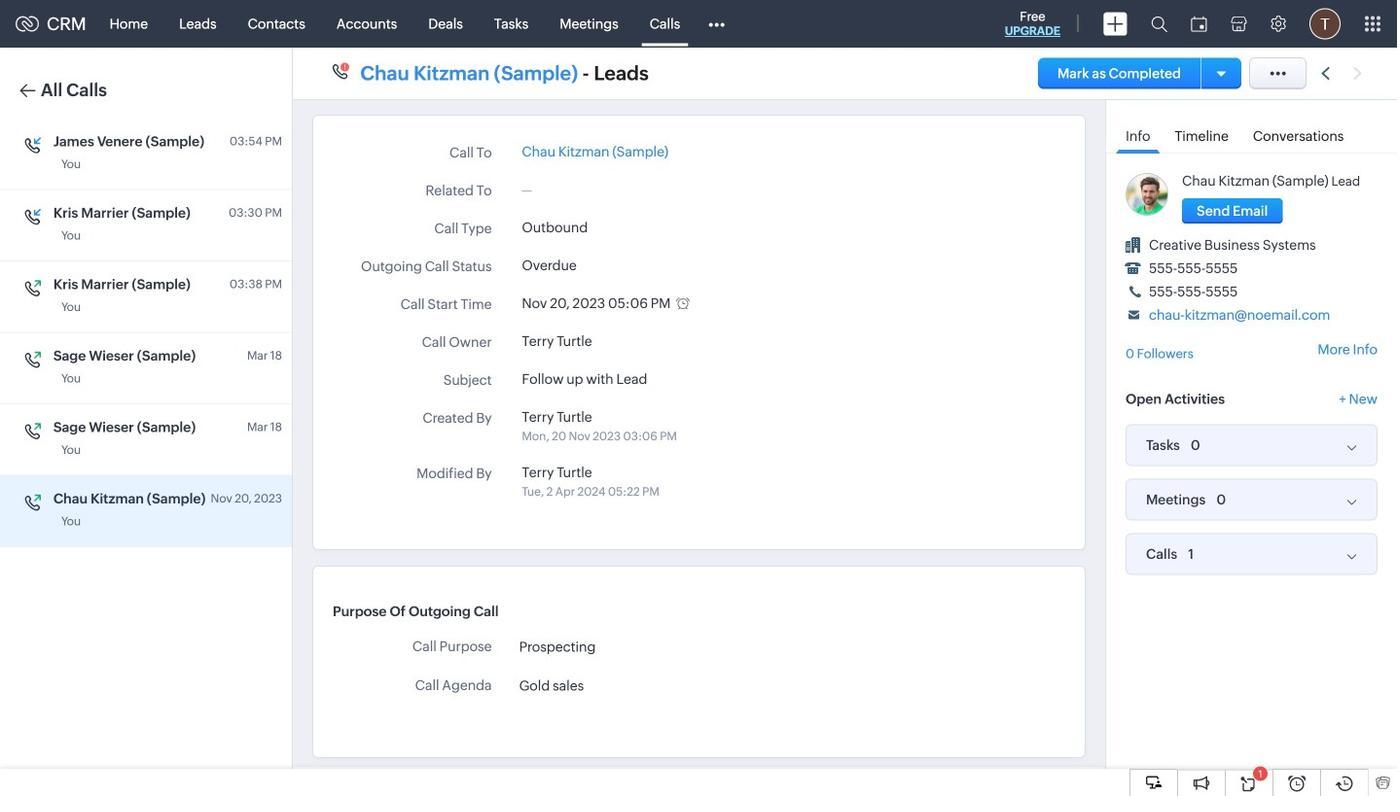 Task type: vqa. For each thing, say whether or not it's contained in the screenshot.
create menu image
yes



Task type: describe. For each thing, give the bounding box(es) containing it.
Other Modules field
[[696, 8, 738, 39]]

search element
[[1139, 0, 1179, 48]]

profile image
[[1309, 8, 1341, 39]]

previous record image
[[1321, 67, 1330, 80]]

profile element
[[1298, 0, 1352, 47]]



Task type: locate. For each thing, give the bounding box(es) containing it.
create menu element
[[1092, 0, 1139, 47]]

None button
[[1182, 198, 1283, 224]]

calendar image
[[1191, 16, 1207, 32]]

logo image
[[16, 16, 39, 32]]

search image
[[1151, 16, 1167, 32]]

next record image
[[1353, 67, 1366, 80]]

create menu image
[[1103, 12, 1128, 36]]



